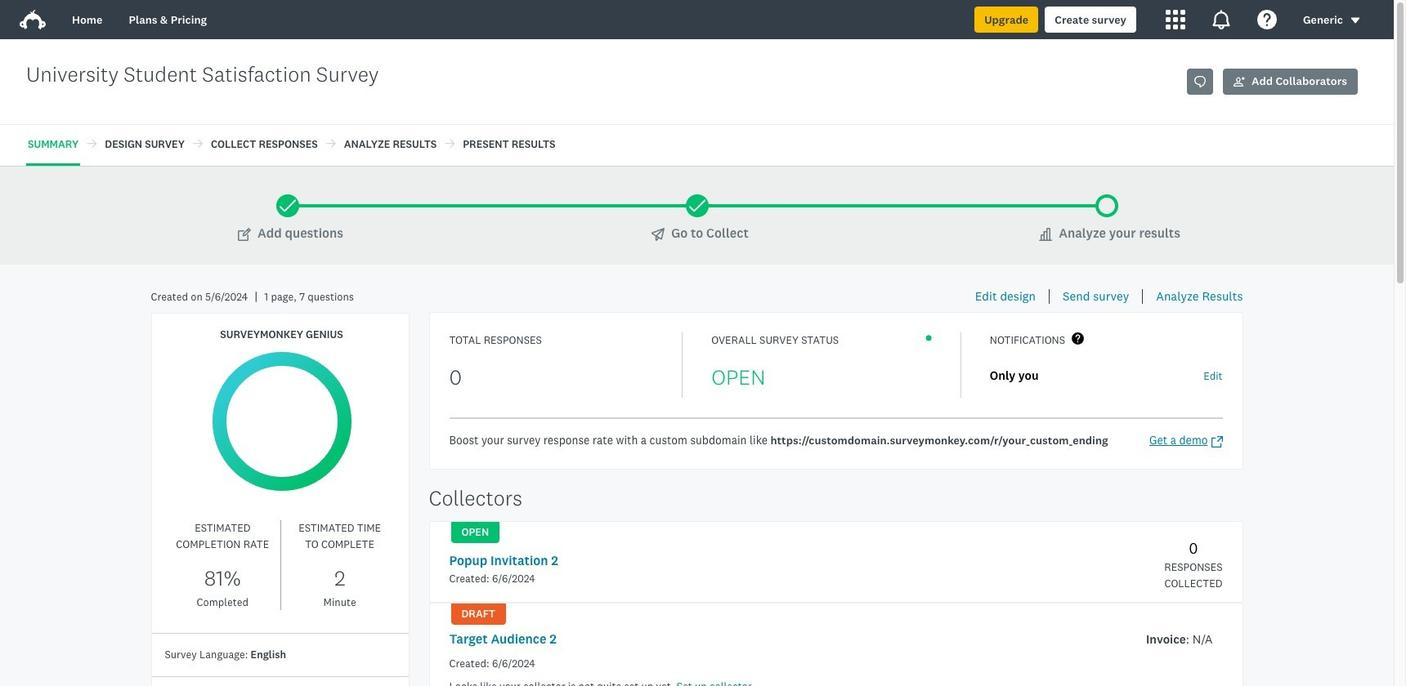 Task type: locate. For each thing, give the bounding box(es) containing it.
check image
[[689, 193, 705, 219]]

dropdown arrow icon image
[[1350, 15, 1361, 26], [1351, 18, 1360, 23]]

notification center icon image
[[1212, 10, 1231, 29]]

this link opens in a new tab image
[[1194, 76, 1206, 87]]

products icon image
[[1166, 10, 1185, 29], [1166, 10, 1185, 29]]

check image
[[279, 193, 296, 219]]

brand logo image
[[20, 7, 46, 33], [20, 10, 46, 29]]

help icon image
[[1257, 10, 1277, 29]]

2 brand logo image from the top
[[20, 10, 46, 29]]



Task type: vqa. For each thing, say whether or not it's contained in the screenshot.
2nd the 'products icon' from left
no



Task type: describe. For each thing, give the bounding box(es) containing it.
1 brand logo image from the top
[[20, 7, 46, 33]]

pencilbox image
[[238, 228, 251, 241]]

new tab image
[[1211, 436, 1223, 448]]

new tab image
[[1211, 436, 1223, 448]]

chartbarvert image
[[1039, 228, 1052, 241]]

airplane image
[[652, 228, 665, 241]]



